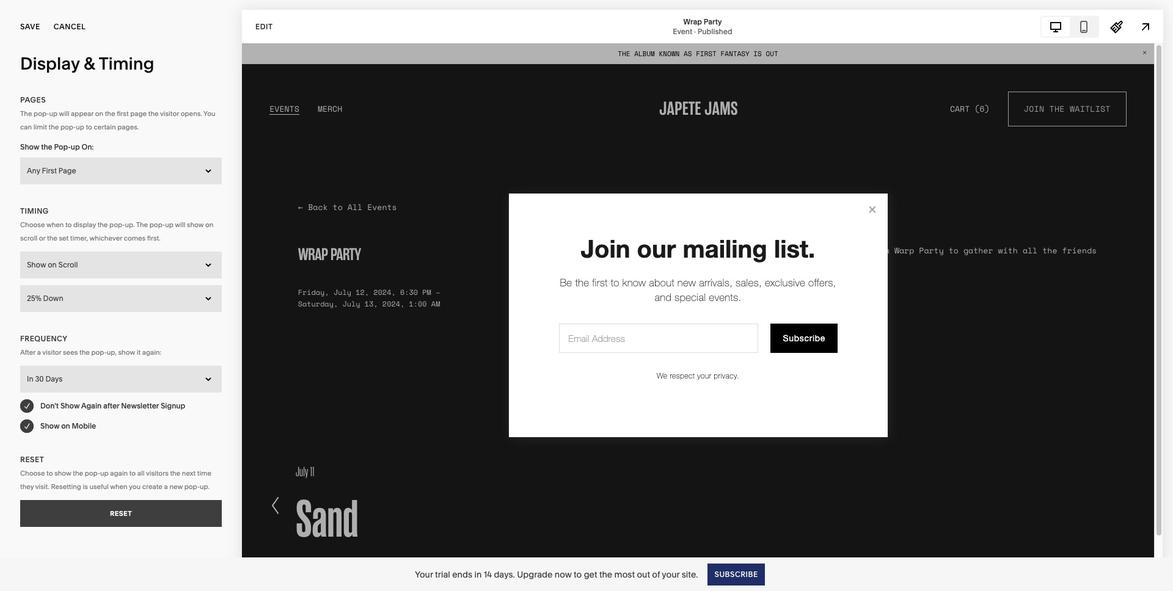 Task type: vqa. For each thing, say whether or not it's contained in the screenshot.


Task type: locate. For each thing, give the bounding box(es) containing it.
1 horizontal spatial reset
[[110, 509, 132, 518]]

the
[[20, 109, 32, 118], [136, 220, 148, 229]]

signup
[[161, 401, 185, 410]]

visitor left opens.
[[160, 109, 179, 118]]

1 vertical spatial choose
[[20, 469, 45, 478]]

2 horizontal spatial show
[[187, 220, 204, 229]]

the right or
[[47, 234, 57, 242]]

0 horizontal spatial will
[[59, 109, 69, 118]]

1 vertical spatial timing
[[20, 206, 49, 215]]

0 vertical spatial will
[[59, 109, 69, 118]]

published
[[698, 27, 732, 36]]

choose up the scroll
[[20, 220, 45, 229]]

edit
[[255, 22, 273, 31]]

0 horizontal spatial when
[[46, 220, 64, 229]]

1 horizontal spatial timing
[[99, 53, 154, 74]]

out
[[637, 569, 650, 580]]

will inside timing choose when to display the pop-up. the pop-up will show on scroll or the set timer, whichever comes first.
[[175, 220, 185, 229]]

pop- up the first.
[[150, 220, 165, 229]]

a
[[37, 348, 41, 357], [164, 482, 168, 491]]

a left 'new'
[[164, 482, 168, 491]]

your
[[415, 569, 433, 580]]

show down 'can'
[[20, 142, 39, 152]]

wrap party event · published
[[673, 17, 732, 36]]

1 vertical spatial reset
[[110, 509, 132, 518]]

up inside reset choose to show the pop-up again to all visitors the next time they visit. resetting is useful when you create a new pop-up.
[[100, 469, 109, 478]]

show the pop-up on:
[[20, 142, 94, 152]]

1 horizontal spatial show
[[118, 348, 135, 357]]

show up show on mobile
[[60, 401, 80, 410]]

0 vertical spatial a
[[37, 348, 41, 357]]

you
[[204, 109, 215, 118]]

cancel button
[[54, 13, 86, 40]]

·
[[694, 27, 696, 36]]

to up set
[[65, 220, 72, 229]]

choose for reset
[[20, 469, 45, 478]]

on inside pages the pop-up will appear on the first page the visitor opens. you can limit the pop-up to certain pages.
[[95, 109, 103, 118]]

mobile
[[72, 421, 96, 430]]

0 vertical spatial the
[[20, 109, 32, 118]]

0 horizontal spatial show
[[54, 469, 71, 478]]

show for show the pop-up on:
[[20, 142, 39, 152]]

reset inside reset choose to show the pop-up again to all visitors the next time they visit. resetting is useful when you create a new pop-up.
[[20, 455, 44, 464]]

when
[[46, 220, 64, 229], [110, 482, 128, 491]]

any
[[27, 166, 40, 175]]

pages.
[[117, 123, 139, 131]]

page
[[130, 109, 147, 118]]

get
[[584, 569, 597, 580]]

2 vertical spatial show
[[54, 469, 71, 478]]

up.
[[125, 220, 135, 229], [200, 482, 210, 491]]

or
[[39, 234, 45, 242]]

0 vertical spatial reset
[[20, 455, 44, 464]]

certain
[[94, 123, 116, 131]]

wrap
[[684, 17, 702, 26]]

newsletter
[[121, 401, 159, 410]]

upgrade
[[517, 569, 553, 580]]

0 vertical spatial show
[[187, 220, 204, 229]]

1 vertical spatial up.
[[200, 482, 210, 491]]

1 horizontal spatial up.
[[200, 482, 210, 491]]

to left all
[[129, 469, 136, 478]]

0 horizontal spatial timing
[[20, 206, 49, 215]]

visitor inside the frequency after a visitor sees the pop-up, show it again:
[[42, 348, 61, 357]]

pop- right sees
[[91, 348, 107, 357]]

0 vertical spatial when
[[46, 220, 64, 229]]

whichever
[[90, 234, 122, 242]]

0 horizontal spatial the
[[20, 109, 32, 118]]

1 horizontal spatial will
[[175, 220, 185, 229]]

pop- inside the frequency after a visitor sees the pop-up, show it again:
[[91, 348, 107, 357]]

will
[[59, 109, 69, 118], [175, 220, 185, 229]]

the up comes on the left top
[[136, 220, 148, 229]]

show for show on mobile
[[40, 421, 59, 430]]

up,
[[107, 348, 117, 357]]

pop- down appear
[[60, 123, 76, 131]]

don't show again after newsletter signup
[[40, 401, 185, 410]]

0 vertical spatial up.
[[125, 220, 135, 229]]

show
[[187, 220, 204, 229], [118, 348, 135, 357], [54, 469, 71, 478]]

0 horizontal spatial up.
[[125, 220, 135, 229]]

show
[[20, 142, 39, 152], [27, 260, 46, 269], [60, 401, 80, 410], [40, 421, 59, 430]]

timing right &
[[99, 53, 154, 74]]

the right page
[[148, 109, 159, 118]]

choose
[[20, 220, 45, 229], [20, 469, 45, 478]]

new
[[169, 482, 183, 491]]

any first page
[[27, 166, 76, 175]]

0 horizontal spatial visitor
[[42, 348, 61, 357]]

scroll
[[20, 234, 37, 242]]

the inside timing choose when to display the pop-up. the pop-up will show on scroll or the set timer, whichever comes first.
[[136, 220, 148, 229]]

visitor
[[160, 109, 179, 118], [42, 348, 61, 357]]

show on scroll
[[27, 260, 78, 269]]

1 choose from the top
[[20, 220, 45, 229]]

a right after
[[37, 348, 41, 357]]

1 vertical spatial visitor
[[42, 348, 61, 357]]

when down again
[[110, 482, 128, 491]]

show down or
[[27, 260, 46, 269]]

reset down the you
[[110, 509, 132, 518]]

up. down time
[[200, 482, 210, 491]]

1 vertical spatial will
[[175, 220, 185, 229]]

1 horizontal spatial a
[[164, 482, 168, 491]]

in
[[27, 374, 33, 383]]

0 vertical spatial choose
[[20, 220, 45, 229]]

0 vertical spatial visitor
[[160, 109, 179, 118]]

on
[[95, 109, 103, 118], [205, 220, 213, 229], [48, 260, 57, 269], [61, 421, 70, 430]]

useful
[[89, 482, 109, 491]]

choose inside timing choose when to display the pop-up. the pop-up will show on scroll or the set timer, whichever comes first.
[[20, 220, 45, 229]]

subscribe
[[715, 570, 758, 579]]

first
[[42, 166, 57, 175]]

the
[[105, 109, 115, 118], [148, 109, 159, 118], [49, 123, 59, 131], [41, 142, 52, 152], [98, 220, 108, 229], [47, 234, 57, 242], [79, 348, 90, 357], [73, 469, 83, 478], [170, 469, 180, 478], [599, 569, 612, 580]]

1 vertical spatial when
[[110, 482, 128, 491]]

to left 'get'
[[574, 569, 582, 580]]

when inside timing choose when to display the pop-up. the pop-up will show on scroll or the set timer, whichever comes first.
[[46, 220, 64, 229]]

0 horizontal spatial reset
[[20, 455, 44, 464]]

1 vertical spatial a
[[164, 482, 168, 491]]

they
[[20, 482, 34, 491]]

opens.
[[181, 109, 202, 118]]

choose inside reset choose to show the pop-up again to all visitors the next time they visit. resetting is useful when you create a new pop-up.
[[20, 469, 45, 478]]

1 vertical spatial show
[[118, 348, 135, 357]]

0 horizontal spatial a
[[37, 348, 41, 357]]

reset choose to show the pop-up again to all visitors the next time they visit. resetting is useful when you create a new pop-up.
[[20, 455, 211, 491]]

edit button
[[247, 15, 281, 38]]

1 vertical spatial the
[[136, 220, 148, 229]]

limit
[[33, 123, 47, 131]]

pop-
[[34, 109, 49, 118], [60, 123, 76, 131], [109, 220, 125, 229], [150, 220, 165, 229], [91, 348, 107, 357], [85, 469, 100, 478], [184, 482, 200, 491]]

1 horizontal spatial the
[[136, 220, 148, 229]]

to inside timing choose when to display the pop-up. the pop-up will show on scroll or the set timer, whichever comes first.
[[65, 220, 72, 229]]

your
[[662, 569, 680, 580]]

show down don't
[[40, 421, 59, 430]]

to down appear
[[86, 123, 92, 131]]

page
[[58, 166, 76, 175]]

ends
[[452, 569, 472, 580]]

on:
[[82, 142, 94, 152]]

visitor down frequency at bottom
[[42, 348, 61, 357]]

1 horizontal spatial when
[[110, 482, 128, 491]]

up
[[49, 109, 57, 118], [76, 123, 84, 131], [71, 142, 80, 152], [165, 220, 173, 229], [100, 469, 109, 478]]

timing up the scroll
[[20, 206, 49, 215]]

set
[[59, 234, 69, 242]]

tab list
[[1042, 17, 1098, 36]]

2 choose from the top
[[20, 469, 45, 478]]

1 horizontal spatial visitor
[[160, 109, 179, 118]]

the up 'new'
[[170, 469, 180, 478]]

the up 'can'
[[20, 109, 32, 118]]

choose up they
[[20, 469, 45, 478]]

party
[[704, 17, 722, 26]]

of
[[652, 569, 660, 580]]

when up set
[[46, 220, 64, 229]]

to
[[86, 123, 92, 131], [65, 220, 72, 229], [47, 469, 53, 478], [129, 469, 136, 478], [574, 569, 582, 580]]

timing
[[99, 53, 154, 74], [20, 206, 49, 215]]

the right sees
[[79, 348, 90, 357]]

the left first
[[105, 109, 115, 118]]

pop- up whichever
[[109, 220, 125, 229]]

0 vertical spatial timing
[[99, 53, 154, 74]]

up. up comes on the left top
[[125, 220, 135, 229]]

display
[[20, 53, 80, 74]]

reset inside reset "button"
[[110, 509, 132, 518]]

14
[[484, 569, 492, 580]]

create
[[142, 482, 162, 491]]

trial
[[435, 569, 450, 580]]

timer,
[[70, 234, 88, 242]]

reset up they
[[20, 455, 44, 464]]



Task type: describe. For each thing, give the bounding box(es) containing it.
down
[[43, 294, 63, 303]]

to up visit.
[[47, 469, 53, 478]]

display & timing
[[20, 53, 154, 74]]

most
[[614, 569, 635, 580]]

to inside pages the pop-up will appear on the first page the visitor opens. you can limit the pop-up to certain pages.
[[86, 123, 92, 131]]

after
[[103, 401, 119, 410]]

again:
[[142, 348, 161, 357]]

the inside the frequency after a visitor sees the pop-up, show it again:
[[79, 348, 90, 357]]

is
[[83, 482, 88, 491]]

first.
[[147, 234, 161, 242]]

next
[[182, 469, 196, 478]]

don't
[[40, 401, 59, 410]]

choose for timing
[[20, 220, 45, 229]]

show inside reset choose to show the pop-up again to all visitors the next time they visit. resetting is useful when you create a new pop-up.
[[54, 469, 71, 478]]

appear
[[71, 109, 94, 118]]

again
[[110, 469, 128, 478]]

in
[[474, 569, 482, 580]]

display
[[73, 220, 96, 229]]

event
[[673, 27, 692, 36]]

sees
[[63, 348, 78, 357]]

visitors
[[146, 469, 169, 478]]

you
[[129, 482, 141, 491]]

show for show on scroll
[[27, 260, 46, 269]]

pop-
[[54, 142, 71, 152]]

resetting
[[51, 482, 81, 491]]

time
[[197, 469, 211, 478]]

30
[[35, 374, 44, 383]]

pop- down next
[[184, 482, 200, 491]]

up. inside reset choose to show the pop-up again to all visitors the next time they visit. resetting is useful when you create a new pop-up.
[[200, 482, 210, 491]]

save button
[[20, 13, 40, 40]]

after
[[20, 348, 35, 357]]

again
[[81, 401, 102, 410]]

visit.
[[35, 482, 49, 491]]

the left pop-
[[41, 142, 52, 152]]

save
[[20, 22, 40, 31]]

now
[[555, 569, 572, 580]]

reset button
[[20, 500, 222, 527]]

up. inside timing choose when to display the pop-up. the pop-up will show on scroll or the set timer, whichever comes first.
[[125, 220, 135, 229]]

on inside timing choose when to display the pop-up. the pop-up will show on scroll or the set timer, whichever comes first.
[[205, 220, 213, 229]]

the up the is
[[73, 469, 83, 478]]

show inside timing choose when to display the pop-up. the pop-up will show on scroll or the set timer, whichever comes first.
[[187, 220, 204, 229]]

it
[[137, 348, 141, 357]]

pop- up 'limit'
[[34, 109, 49, 118]]

the up whichever
[[98, 220, 108, 229]]

pages
[[20, 95, 46, 104]]

pop- up useful
[[85, 469, 100, 478]]

days.
[[494, 569, 515, 580]]

in 30 days
[[27, 374, 63, 383]]

show inside the frequency after a visitor sees the pop-up, show it again:
[[118, 348, 135, 357]]

subscribe button
[[708, 564, 765, 586]]

timing inside timing choose when to display the pop-up. the pop-up will show on scroll or the set timer, whichever comes first.
[[20, 206, 49, 215]]

the right 'get'
[[599, 569, 612, 580]]

comes
[[124, 234, 146, 242]]

your trial ends in 14 days. upgrade now to get the most out of your site.
[[415, 569, 698, 580]]

the right 'limit'
[[49, 123, 59, 131]]

site.
[[682, 569, 698, 580]]

reset for reset
[[110, 509, 132, 518]]

up inside timing choose when to display the pop-up. the pop-up will show on scroll or the set timer, whichever comes first.
[[165, 220, 173, 229]]

first
[[117, 109, 129, 118]]

pages the pop-up will appear on the first page the visitor opens. you can limit the pop-up to certain pages.
[[20, 95, 215, 131]]

will inside pages the pop-up will appear on the first page the visitor opens. you can limit the pop-up to certain pages.
[[59, 109, 69, 118]]

show on mobile
[[40, 421, 96, 430]]

cancel
[[54, 22, 86, 31]]

visitor inside pages the pop-up will appear on the first page the visitor opens. you can limit the pop-up to certain pages.
[[160, 109, 179, 118]]

25% down
[[27, 294, 63, 303]]

reset for reset choose to show the pop-up again to all visitors the next time they visit. resetting is useful when you create a new pop-up.
[[20, 455, 44, 464]]

a inside reset choose to show the pop-up again to all visitors the next time they visit. resetting is useful when you create a new pop-up.
[[164, 482, 168, 491]]

frequency
[[20, 334, 67, 343]]

days
[[46, 374, 63, 383]]

when inside reset choose to show the pop-up again to all visitors the next time they visit. resetting is useful when you create a new pop-up.
[[110, 482, 128, 491]]

scroll
[[58, 260, 78, 269]]

timing choose when to display the pop-up. the pop-up will show on scroll or the set timer, whichever comes first.
[[20, 206, 213, 242]]

25%
[[27, 294, 41, 303]]

&
[[84, 53, 95, 74]]

the inside pages the pop-up will appear on the first page the visitor opens. you can limit the pop-up to certain pages.
[[20, 109, 32, 118]]

frequency after a visitor sees the pop-up, show it again:
[[20, 334, 161, 357]]

all
[[137, 469, 145, 478]]

can
[[20, 123, 32, 131]]

a inside the frequency after a visitor sees the pop-up, show it again:
[[37, 348, 41, 357]]



